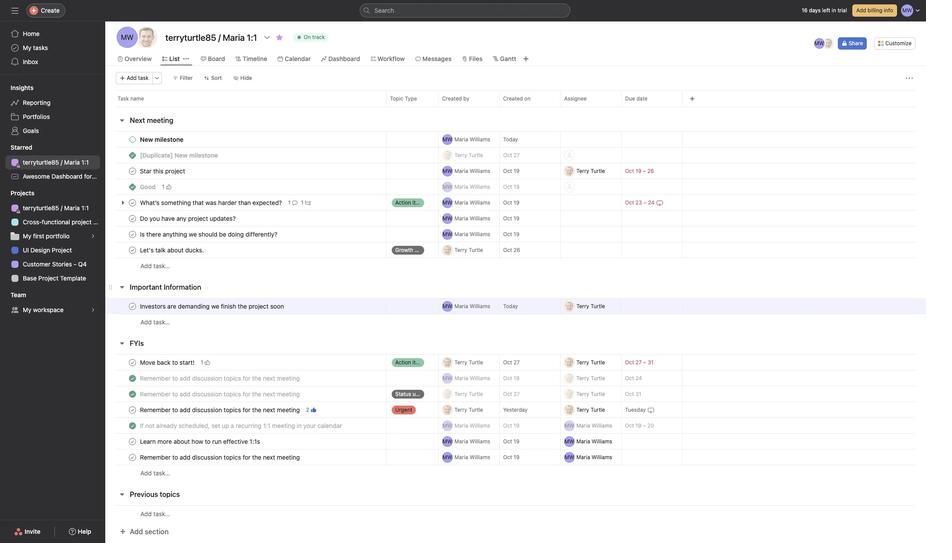 Task type: vqa. For each thing, say whether or not it's contained in the screenshot.
AI assist options (Upgrade) IMAGE
no



Task type: locate. For each thing, give the bounding box(es) containing it.
completed checkbox inside if not already scheduled, set up a recurring 1:1 meeting in your calendar cell
[[127, 420, 138, 431]]

— for if not already scheduled, set up a recurring 1:1 meeting in your calendar cell
[[392, 423, 396, 428]]

williams inside creator for is there anything we should be doing differently? cell
[[470, 231, 491, 237]]

1 completed image from the top
[[127, 166, 138, 176]]

oct
[[504, 152, 513, 159], [504, 168, 513, 174], [626, 168, 635, 174], [504, 184, 513, 190], [504, 199, 513, 206], [626, 199, 635, 206], [504, 215, 513, 222], [504, 231, 513, 238], [504, 247, 513, 253], [504, 359, 513, 366], [626, 359, 635, 366], [504, 375, 513, 382], [626, 375, 635, 382], [504, 391, 513, 397], [626, 391, 635, 397], [504, 422, 513, 429], [626, 422, 635, 429], [504, 438, 513, 445], [504, 454, 513, 461]]

maria williams inside creator for learn more about how to run effective 1:1s cell
[[455, 438, 491, 445]]

2 action item from the top
[[396, 359, 424, 366]]

gantt
[[501, 55, 517, 62]]

created
[[443, 95, 462, 102], [504, 95, 523, 102]]

0 horizontal spatial 24
[[636, 375, 643, 382]]

completed checkbox inside do you have any project updates? "cell"
[[127, 213, 138, 224]]

0 horizontal spatial 1 button
[[160, 182, 173, 191]]

0 vertical spatial item
[[413, 199, 424, 206]]

16 days left in trial
[[803, 7, 848, 14]]

creator for remember to add discussion topics for the next meeting cell
[[439, 370, 500, 386], [439, 386, 500, 402], [439, 402, 500, 418], [439, 449, 500, 465]]

2 completed milestone checkbox from the top
[[129, 183, 136, 190]]

4 completed image from the top
[[127, 405, 138, 415]]

remember to add discussion topics for the next meeting cell
[[105, 370, 387, 386], [105, 386, 387, 402], [105, 402, 387, 418], [105, 449, 387, 465]]

1:1 for 2nd terryturtle85 / maria 1:1 link
[[82, 204, 89, 212]]

1 button for tt
[[199, 358, 212, 367]]

3 add task… from the top
[[141, 469, 170, 477]]

on track
[[304, 34, 325, 40]]

6 completed checkbox from the top
[[127, 389, 138, 399]]

1 vertical spatial completed milestone image
[[129, 183, 136, 190]]

today for creator for new milestone cell
[[504, 136, 518, 143]]

creator for move back to start! cell
[[439, 354, 500, 371]]

add task… row
[[105, 258, 927, 274], [105, 314, 927, 330], [105, 465, 927, 481], [105, 505, 927, 522]]

terry turtle inside creator for move back to start! cell
[[455, 359, 484, 366]]

1 right good text box
[[162, 183, 164, 190]]

terryturtle85 for first terryturtle85 / maria 1:1 link from the top
[[23, 159, 59, 166]]

header fyis tree grid
[[105, 354, 927, 481]]

invite button
[[8, 524, 46, 540]]

5 oct 19 from the top
[[504, 231, 520, 238]]

0 vertical spatial /
[[61, 159, 63, 166]]

add task… button up fyis
[[141, 317, 170, 327]]

0 vertical spatial my
[[23, 44, 31, 51]]

maria williams inside 'creator for good' cell
[[455, 183, 491, 190]]

item for action item dropdown button
[[413, 199, 424, 206]]

maria inside creator for investors are demanding we finish the project soon cell
[[455, 303, 469, 309]]

completed checkbox for move back to start! text box
[[127, 357, 138, 368]]

1 vertical spatial terryturtle85
[[23, 204, 59, 212]]

add up 'important'
[[141, 262, 152, 270]]

terryturtle85 / maria 1:1 inside the projects element
[[23, 204, 89, 212]]

insights button
[[0, 83, 34, 92]]

completed checkbox inside learn more about how to run effective 1:1s cell
[[127, 436, 138, 447]]

/ up awesome dashboard for new project link
[[61, 159, 63, 166]]

williams inside creator for new milestone cell
[[470, 136, 491, 142]]

completed checkbox inside move back to start! cell
[[127, 357, 138, 368]]

2 remember to add discussion topics for the next meeting text field from the top
[[138, 453, 303, 462]]

completed image for is there anything we should be doing differently? text field
[[127, 229, 138, 240]]

task… up the previous topics button
[[153, 469, 170, 477]]

1:1 inside starred element
[[82, 159, 89, 166]]

19 for 'creator for good' cell at the top of the page
[[514, 184, 520, 190]]

2 / from the top
[[61, 204, 63, 212]]

remove from starred image
[[276, 34, 283, 41]]

2 completed milestone image from the top
[[129, 183, 136, 190]]

completed checkbox inside let's talk about ducks. cell
[[127, 245, 138, 255]]

maria williams inside the creator for star this project cell
[[455, 168, 491, 174]]

4 add task… button from the top
[[141, 509, 170, 519]]

task…
[[153, 262, 170, 270], [153, 318, 170, 326], [153, 469, 170, 477], [153, 510, 170, 517]]

1 / from the top
[[61, 159, 63, 166]]

3 completed checkbox from the top
[[127, 245, 138, 255]]

1 vertical spatial 1 button
[[199, 358, 212, 367]]

7 oct 19 from the top
[[504, 422, 520, 429]]

collapse task list for this section image
[[119, 117, 126, 124], [119, 340, 126, 347]]

2 completed checkbox from the top
[[127, 229, 138, 240]]

completed image inside investors are demanding we finish the project soon cell
[[127, 301, 138, 312]]

timeline link
[[236, 54, 267, 64]]

3 add task… button from the top
[[141, 469, 170, 478]]

1 vertical spatial 26
[[514, 247, 521, 253]]

0 vertical spatial remember to add discussion topics for the next meeting text field
[[138, 390, 303, 398]]

2 completed image from the top
[[127, 213, 138, 224]]

turtle
[[469, 152, 484, 158], [591, 168, 606, 174], [469, 247, 484, 253], [591, 303, 606, 309], [469, 359, 484, 366], [591, 359, 606, 366], [591, 375, 606, 381], [469, 391, 484, 397], [591, 391, 606, 397], [469, 406, 484, 413], [591, 406, 606, 413]]

add inside 'button'
[[127, 75, 137, 81]]

add field image
[[690, 96, 696, 101]]

my tasks
[[23, 44, 48, 51]]

1 remember to add discussion topics for the next meeting text field from the top
[[138, 390, 303, 398]]

turtle inside creator for [duplicate] new milestone cell
[[469, 152, 484, 158]]

dashboard inside starred element
[[52, 173, 83, 180]]

creator for new milestone cell
[[439, 131, 500, 148]]

today inside header next meeting tree grid
[[504, 136, 518, 143]]

oct 19 for creator for learn more about how to run effective 1:1s cell
[[504, 438, 520, 445]]

remember to add discussion topics for the next meeting text field down learn more about how to run effective 1:1s "text field" on the left of the page
[[138, 453, 303, 462]]

1 vertical spatial terryturtle85 / maria 1:1 link
[[5, 201, 100, 215]]

completed image inside move back to start! cell
[[127, 357, 138, 368]]

completed image inside let's talk about ducks. cell
[[127, 245, 138, 255]]

– inside row
[[644, 199, 647, 206]]

action inside popup button
[[396, 359, 411, 366]]

add task… up "section"
[[141, 510, 170, 517]]

4 completed checkbox from the top
[[127, 301, 138, 312]]

31 inside row
[[636, 391, 642, 397]]

Completed milestone checkbox
[[129, 136, 136, 143], [129, 183, 136, 190]]

add task… button inside header important information 'tree grid'
[[141, 317, 170, 327]]

1 horizontal spatial created
[[504, 95, 523, 102]]

1 vertical spatial 1
[[201, 359, 203, 366]]

0 vertical spatial completed milestone checkbox
[[129, 136, 136, 143]]

today inside header important information 'tree grid'
[[504, 303, 518, 310]]

terryturtle85 for 2nd terryturtle85 / maria 1:1 link
[[23, 204, 59, 212]]

maria williams for 'creator for good' cell at the top of the page
[[455, 183, 491, 190]]

0 vertical spatial terryturtle85 / maria 1:1
[[23, 159, 89, 166]]

2 action from the top
[[396, 359, 411, 366]]

4 remember to add discussion topics for the next meeting cell from the top
[[105, 449, 387, 465]]

project inside starred element
[[108, 173, 128, 180]]

1 vertical spatial completed milestone checkbox
[[129, 183, 136, 190]]

1 vertical spatial 1:1
[[82, 204, 89, 212]]

0 vertical spatial 31
[[648, 359, 654, 366]]

0 horizontal spatial 26
[[514, 247, 521, 253]]

do you have any project updates? cell
[[105, 210, 387, 227]]

oct 19 for 'creator for good' cell at the top of the page
[[504, 184, 520, 190]]

0 vertical spatial 1
[[162, 183, 164, 190]]

3 oct 19 from the top
[[504, 199, 520, 206]]

1 terryturtle85 / maria 1:1 link from the top
[[5, 155, 100, 169]]

/ inside starred element
[[61, 159, 63, 166]]

2 remember to add discussion topics for the next meeting text field from the top
[[138, 406, 303, 414]]

1 vertical spatial today
[[504, 303, 518, 310]]

1 — button from the top
[[387, 418, 439, 434]]

completed image inside star this project cell
[[127, 166, 138, 176]]

0 horizontal spatial dashboard
[[52, 173, 83, 180]]

8 completed image from the top
[[127, 452, 138, 463]]

3 task… from the top
[[153, 469, 170, 477]]

0 vertical spatial completed milestone image
[[129, 136, 136, 143]]

1 action from the top
[[396, 199, 411, 206]]

1:1 inside the projects element
[[82, 204, 89, 212]]

completed image for star this project text box
[[127, 166, 138, 176]]

awesome
[[23, 173, 50, 180]]

2 completed checkbox from the top
[[127, 213, 138, 224]]

if not already scheduled, set up a recurring 1:1 meeting in your calendar cell
[[105, 418, 387, 434]]

maria inside the projects element
[[64, 204, 80, 212]]

1 vertical spatial terryturtle85 / maria 1:1
[[23, 204, 89, 212]]

starred element
[[0, 140, 128, 185]]

mw inside 'creator for good' cell
[[443, 183, 453, 190]]

2 add task… button from the top
[[141, 317, 170, 327]]

1 vertical spatial remember to add discussion topics for the next meeting text field
[[138, 406, 303, 414]]

add up 'add section' button
[[141, 510, 152, 517]]

1 vertical spatial collapse task list for this section image
[[119, 340, 126, 347]]

today right creator for investors are demanding we finish the project soon cell
[[504, 303, 518, 310]]

mw inside the creator for if not already scheduled, set up a recurring 1:1 meeting in your calendar cell
[[443, 422, 453, 429]]

maria inside creator for is there anything we should be doing differently? cell
[[455, 231, 469, 237]]

remember to add discussion topics for the next meeting text field down move back to start! cell
[[138, 374, 303, 383]]

sort button
[[200, 72, 226, 84]]

Move back to start! text field
[[138, 358, 197, 367]]

Completed checkbox
[[127, 166, 138, 176], [127, 213, 138, 224], [127, 245, 138, 255], [127, 301, 138, 312], [127, 357, 138, 368], [127, 389, 138, 399]]

5 completed image from the top
[[127, 373, 138, 384]]

action inside dropdown button
[[396, 199, 411, 206]]

1 vertical spatial collapse task list for this section image
[[119, 491, 126, 498]]

0 vertical spatial remember to add discussion topics for the next meeting text field
[[138, 374, 303, 383]]

dashboard link
[[322, 54, 360, 64]]

terryturtle85 up the awesome
[[23, 159, 59, 166]]

see details, my workspace image
[[90, 307, 96, 313]]

maria williams for the creator for if not already scheduled, set up a recurring 1:1 meeting in your calendar cell
[[455, 422, 491, 429]]

2 — from the top
[[392, 439, 396, 444]]

customize
[[886, 40, 912, 47]]

creator for let's talk about ducks. cell
[[439, 242, 500, 258]]

1 button
[[160, 182, 173, 191], [199, 358, 212, 367]]

previous topics button
[[130, 487, 180, 502]]

tt inside creator for [duplicate] new milestone cell
[[445, 152, 451, 158]]

— for learn more about how to run effective 1:1s cell
[[392, 439, 396, 444]]

see details, my first portfolio image
[[90, 234, 96, 239]]

header important information tree grid
[[105, 298, 927, 330]]

repeats image
[[657, 199, 664, 206]]

dashboard down the on track dropdown button
[[329, 55, 360, 62]]

task… for add task… button in the header important information 'tree grid'
[[153, 318, 170, 326]]

remember to add discussion topics for the next meeting text field for urgent
[[138, 406, 303, 414]]

add task… inside header fyis tree grid
[[141, 469, 170, 477]]

maria williams inside creator for new milestone cell
[[455, 136, 491, 142]]

williams
[[470, 136, 491, 142], [470, 168, 491, 174], [470, 183, 491, 190], [470, 199, 491, 206], [470, 215, 491, 222], [470, 231, 491, 237], [470, 303, 491, 309], [470, 375, 491, 381], [470, 422, 491, 429], [592, 422, 613, 429], [470, 438, 491, 445], [592, 438, 613, 445], [470, 454, 491, 460], [592, 454, 613, 460]]

0 vertical spatial terryturtle85 / maria 1:1 link
[[5, 155, 100, 169]]

maria williams for creator for investors are demanding we finish the project soon cell
[[455, 303, 491, 309]]

2 creator for remember to add discussion topics for the next meeting cell from the top
[[439, 386, 500, 402]]

1 vertical spatial action
[[396, 359, 411, 366]]

Investors are demanding we finish the project soon text field
[[138, 302, 287, 311]]

maria inside creator for do you have any project updates? cell
[[455, 215, 469, 222]]

created left on
[[504, 95, 523, 102]]

terryturtle85 inside the projects element
[[23, 204, 59, 212]]

0 horizontal spatial 1
[[162, 183, 164, 190]]

oct 19 for creator for do you have any project updates? cell
[[504, 215, 520, 222]]

my for my tasks
[[23, 44, 31, 51]]

2 add task… from the top
[[141, 318, 170, 326]]

collapse task list for this section image left next
[[119, 117, 126, 124]]

/ inside the projects element
[[61, 204, 63, 212]]

today
[[504, 136, 518, 143], [504, 303, 518, 310]]

7 completed image from the top
[[127, 436, 138, 447]]

1 today from the top
[[504, 136, 518, 143]]

— button down "urgent"
[[387, 418, 439, 434]]

3 my from the top
[[23, 306, 31, 314]]

task… inside header next meeting tree grid
[[153, 262, 170, 270]]

24
[[649, 199, 655, 206], [636, 375, 643, 382]]

completed milestone image for oct 19
[[129, 183, 136, 190]]

add task… up fyis
[[141, 318, 170, 326]]

1:1 up for
[[82, 159, 89, 166]]

1:1
[[82, 159, 89, 166], [82, 204, 89, 212]]

1 completed milestone image from the top
[[129, 136, 136, 143]]

list link
[[162, 54, 180, 64]]

action item
[[396, 199, 424, 206], [396, 359, 424, 366]]

terryturtle85 / maria 1:1 up awesome dashboard for new project link
[[23, 159, 89, 166]]

completed image for status update's remember to add discussion topics for the next meeting text field
[[127, 389, 138, 399]]

1 — from the top
[[392, 423, 396, 428]]

completed checkbox for do you have any project updates? text box
[[127, 213, 138, 224]]

completed image
[[127, 197, 138, 208], [127, 245, 138, 255], [127, 301, 138, 312], [127, 405, 138, 415], [127, 420, 138, 431]]

completed image inside if not already scheduled, set up a recurring 1:1 meeting in your calendar cell
[[127, 420, 138, 431]]

1 horizontal spatial 1
[[201, 359, 203, 366]]

/ up 'cross-functional project plan'
[[61, 204, 63, 212]]

oct 27 up yesterday in the right bottom of the page
[[504, 391, 520, 397]]

0 vertical spatial collapse task list for this section image
[[119, 117, 126, 124]]

2 terryturtle85 / maria 1:1 from the top
[[23, 204, 89, 212]]

4 completed image from the top
[[127, 357, 138, 368]]

2 vertical spatial my
[[23, 306, 31, 314]]

1 completed milestone checkbox from the top
[[129, 136, 136, 143]]

creator for [duplicate] new milestone cell
[[439, 147, 500, 163]]

mw
[[121, 33, 134, 41], [815, 40, 825, 47], [443, 136, 453, 142], [443, 168, 453, 174], [443, 183, 453, 190], [443, 199, 453, 206], [443, 215, 453, 222], [443, 231, 453, 237], [443, 303, 453, 309], [443, 375, 453, 381], [443, 422, 453, 429], [565, 422, 575, 429], [443, 438, 453, 445], [565, 438, 575, 445], [443, 454, 453, 460], [565, 454, 575, 460]]

24 left repeats icon
[[649, 199, 655, 206]]

board link
[[201, 54, 225, 64]]

expand subtask list for the task what's something that was harder than expected? image
[[119, 199, 126, 206]]

maria williams inside creator for do you have any project updates? cell
[[455, 215, 491, 222]]

completed checkbox inside remember to add discussion topics for the next meeting cell
[[127, 389, 138, 399]]

oct 23 – 24
[[626, 199, 655, 206]]

remember to add discussion topics for the next meeting cell containing 2
[[105, 402, 387, 418]]

trial
[[838, 7, 848, 14]]

completed milestone checkbox up completed milestone image
[[129, 136, 136, 143]]

31
[[648, 359, 654, 366], [636, 391, 642, 397]]

0 vertical spatial project
[[108, 173, 128, 180]]

1 terryturtle85 / maria 1:1 from the top
[[23, 159, 89, 166]]

tab actions image
[[183, 56, 189, 61]]

1 my from the top
[[23, 44, 31, 51]]

filter
[[180, 75, 193, 81]]

5 completed checkbox from the top
[[127, 420, 138, 431]]

completed milestone image
[[129, 152, 136, 159]]

reporting
[[23, 99, 51, 106]]

collapse task list for this section image left fyis button
[[119, 340, 126, 347]]

0 vertical spatial today
[[504, 136, 518, 143]]

completed milestone checkbox left good text box
[[129, 183, 136, 190]]

0 vertical spatial 1:1
[[82, 159, 89, 166]]

terryturtle85 / maria 1:1 link up "functional"
[[5, 201, 100, 215]]

1 vertical spatial action item
[[396, 359, 424, 366]]

completed checkbox for is there anything we should be doing differently? text field
[[127, 229, 138, 240]]

invite
[[25, 528, 40, 535]]

topic
[[390, 95, 404, 102]]

1 completed image from the top
[[127, 197, 138, 208]]

show options image
[[264, 34, 271, 41]]

task… down let's talk about ducks. text box
[[153, 262, 170, 270]]

project right new
[[108, 173, 128, 180]]

terry inside creator for let's talk about ducks. cell
[[455, 247, 468, 253]]

0 vertical spatial 26
[[648, 168, 655, 174]]

days
[[810, 7, 821, 14]]

task
[[138, 75, 149, 81]]

calendar link
[[278, 54, 311, 64]]

growth conversation
[[396, 247, 447, 253]]

completed checkbox inside investors are demanding we finish the project soon cell
[[127, 301, 138, 312]]

completed milestone image up completed milestone image
[[129, 136, 136, 143]]

5 completed checkbox from the top
[[127, 357, 138, 368]]

project up stories at the top of page
[[52, 246, 72, 254]]

what's something that was harder than expected? cell
[[105, 195, 387, 211]]

task… down important information "button" at the bottom left of the page
[[153, 318, 170, 326]]

1 button for mw
[[160, 182, 173, 191]]

4 add task… from the top
[[141, 510, 170, 517]]

share button
[[839, 37, 868, 50]]

creator for learn more about how to run effective 1:1s cell
[[439, 433, 500, 450]]

tuesday
[[626, 407, 646, 413]]

1 vertical spatial oct 27
[[504, 359, 520, 366]]

completed milestone image
[[129, 136, 136, 143], [129, 183, 136, 190]]

6 completed image from the top
[[127, 389, 138, 399]]

item
[[413, 199, 424, 206], [413, 359, 424, 366]]

add task… inside header important information 'tree grid'
[[141, 318, 170, 326]]

create
[[41, 7, 60, 14]]

maria williams inside creator for is there anything we should be doing differently? cell
[[455, 231, 491, 237]]

next meeting
[[130, 116, 174, 124]]

maria williams inside the creator for if not already scheduled, set up a recurring 1:1 meeting in your calendar cell
[[455, 422, 491, 429]]

meeting
[[147, 116, 174, 124]]

base project template link
[[5, 271, 100, 285]]

section
[[145, 528, 169, 536]]

1 horizontal spatial 24
[[649, 199, 655, 206]]

24 down the oct 27 – 31 at the right bottom of page
[[636, 375, 643, 382]]

remember to add discussion topics for the next meeting text field for tt
[[138, 374, 303, 383]]

1 remember to add discussion topics for the next meeting text field from the top
[[138, 374, 303, 383]]

collapse task list for this section image
[[119, 284, 126, 291], [119, 491, 126, 498]]

2 remember to add discussion topics for the next meeting cell from the top
[[105, 386, 387, 402]]

completed checkbox for let's talk about ducks. text box
[[127, 245, 138, 255]]

created left the by
[[443, 95, 462, 102]]

oct 27 – 31
[[626, 359, 654, 366]]

7 completed checkbox from the top
[[127, 452, 138, 463]]

williams for creator for learn more about how to run effective 1:1s cell
[[470, 438, 491, 445]]

action item inside dropdown button
[[396, 199, 424, 206]]

1 inside move back to start! cell
[[201, 359, 203, 366]]

completed milestone image left good text box
[[129, 183, 136, 190]]

my inside teams element
[[23, 306, 31, 314]]

inbox
[[23, 58, 38, 65]]

1 completed checkbox from the top
[[127, 166, 138, 176]]

— button
[[387, 418, 439, 434], [387, 434, 439, 449]]

1 vertical spatial remember to add discussion topics for the next meeting text field
[[138, 453, 303, 462]]

completed checkbox inside star this project cell
[[127, 166, 138, 176]]

0 vertical spatial —
[[392, 423, 396, 428]]

– for 31
[[644, 359, 647, 366]]

completed checkbox for urgent's remember to add discussion topics for the next meeting text field
[[127, 405, 138, 415]]

1 add task… from the top
[[141, 262, 170, 270]]

oct 19 for the creator for if not already scheduled, set up a recurring 1:1 meeting in your calendar cell
[[504, 422, 520, 429]]

3 completed image from the top
[[127, 301, 138, 312]]

williams for creator for do you have any project updates? cell
[[470, 215, 491, 222]]

oct 31
[[626, 391, 642, 397]]

creator for do you have any project updates? cell
[[439, 210, 500, 227]]

1 completed checkbox from the top
[[127, 197, 138, 208]]

0 vertical spatial collapse task list for this section image
[[119, 284, 126, 291]]

collapse task list for this section image left 'important'
[[119, 284, 126, 291]]

williams inside creator for investors are demanding we finish the project soon cell
[[470, 303, 491, 309]]

2 — button from the top
[[387, 434, 439, 449]]

19 for 4th creator for remember to add discussion topics for the next meeting cell from the top of the header fyis tree grid
[[514, 454, 520, 461]]

1 vertical spatial dashboard
[[52, 173, 83, 180]]

— button down urgent dropdown button
[[387, 434, 439, 449]]

1 add task… row from the top
[[105, 258, 927, 274]]

1 task… from the top
[[153, 262, 170, 270]]

collapse task list for this section image for next meeting
[[119, 117, 126, 124]]

row containing tt
[[105, 147, 927, 163]]

9 oct 19 from the top
[[504, 454, 520, 461]]

3 remember to add discussion topics for the next meeting cell from the top
[[105, 402, 387, 418]]

help
[[78, 528, 91, 535]]

4 add task… row from the top
[[105, 505, 927, 522]]

my inside global element
[[23, 44, 31, 51]]

oct 19 – 20
[[626, 422, 655, 429]]

maria
[[455, 136, 469, 142], [64, 159, 80, 166], [455, 168, 469, 174], [455, 183, 469, 190], [455, 199, 469, 206], [64, 204, 80, 212], [455, 215, 469, 222], [455, 231, 469, 237], [455, 303, 469, 309], [455, 375, 469, 381], [455, 422, 469, 429], [577, 422, 591, 429], [455, 438, 469, 445], [577, 438, 591, 445], [455, 454, 469, 460], [577, 454, 591, 460]]

2 oct 19 from the top
[[504, 184, 520, 190]]

global element
[[0, 22, 105, 74]]

oct 19 – 26
[[626, 168, 655, 174]]

0 vertical spatial 1 button
[[160, 182, 173, 191]]

overview link
[[118, 54, 152, 64]]

terry inside header important information 'tree grid'
[[577, 303, 590, 309]]

3 completed checkbox from the top
[[127, 373, 138, 384]]

action item inside popup button
[[396, 359, 424, 366]]

search list box
[[360, 4, 571, 18]]

– for 24
[[644, 199, 647, 206]]

1 remember to add discussion topics for the next meeting cell from the top
[[105, 370, 387, 386]]

mw inside creator for investors are demanding we finish the project soon cell
[[443, 303, 453, 309]]

terryturtle85 / maria 1:1 up "functional"
[[23, 204, 89, 212]]

0 vertical spatial oct 27
[[504, 152, 520, 159]]

1 oct 27 from the top
[[504, 152, 520, 159]]

team
[[11, 291, 26, 299]]

6 oct 19 from the top
[[504, 375, 520, 382]]

1 1:1 from the top
[[82, 159, 89, 166]]

item inside dropdown button
[[413, 199, 424, 206]]

williams for the creator for if not already scheduled, set up a recurring 1:1 meeting in your calendar cell
[[470, 422, 491, 429]]

8 oct 19 from the top
[[504, 438, 520, 445]]

3 completed image from the top
[[127, 229, 138, 240]]

williams inside creator for do you have any project updates? cell
[[470, 215, 491, 222]]

1 created from the left
[[443, 95, 462, 102]]

2 vertical spatial oct 27
[[504, 391, 520, 397]]

creator for good cell
[[439, 179, 500, 195]]

2 collapse task list for this section image from the top
[[119, 340, 126, 347]]

creator for investors are demanding we finish the project soon cell
[[439, 298, 500, 314]]

4 oct 19 from the top
[[504, 215, 520, 222]]

williams inside the creator for star this project cell
[[470, 168, 491, 174]]

task… inside header important information 'tree grid'
[[153, 318, 170, 326]]

add up fyis
[[141, 318, 152, 326]]

1 horizontal spatial 26
[[648, 168, 655, 174]]

2 task… from the top
[[153, 318, 170, 326]]

2 today from the top
[[504, 303, 518, 310]]

task
[[118, 95, 129, 102]]

completed milestone checkbox inside good cell
[[129, 183, 136, 190]]

3 oct 27 from the top
[[504, 391, 520, 397]]

1 inside good cell
[[162, 183, 164, 190]]

completed checkbox inside is there anything we should be doing differently? cell
[[127, 229, 138, 240]]

4 task… from the top
[[153, 510, 170, 517]]

— button for if not already scheduled, set up a recurring 1:1 meeting in your calendar cell
[[387, 418, 439, 434]]

task… up "section"
[[153, 510, 170, 517]]

0 vertical spatial terryturtle85
[[23, 159, 59, 166]]

add task… button
[[141, 261, 170, 271], [141, 317, 170, 327], [141, 469, 170, 478], [141, 509, 170, 519]]

mw inside creator for new milestone cell
[[443, 136, 453, 142]]

more actions image
[[154, 76, 160, 81]]

project down customer stories - q4 link at the top left
[[38, 274, 58, 282]]

created for created by
[[443, 95, 462, 102]]

1 vertical spatial project
[[52, 246, 72, 254]]

2 1:1 from the top
[[82, 204, 89, 212]]

add inside header next meeting tree grid
[[141, 262, 152, 270]]

1 vertical spatial 31
[[636, 391, 642, 397]]

oct 19 for 4th creator for remember to add discussion topics for the next meeting cell from the top of the header fyis tree grid
[[504, 454, 520, 461]]

by
[[464, 95, 470, 102]]

6 completed checkbox from the top
[[127, 436, 138, 447]]

1 vertical spatial /
[[61, 204, 63, 212]]

oct 27 for status update
[[504, 391, 520, 397]]

1 right move back to start! text box
[[201, 359, 203, 366]]

today down the created on
[[504, 136, 518, 143]]

1 vertical spatial item
[[413, 359, 424, 366]]

1 vertical spatial 24
[[636, 375, 643, 382]]

1 button down star this project text box
[[160, 182, 173, 191]]

williams inside 'creator for good' cell
[[470, 183, 491, 190]]

project
[[108, 173, 128, 180], [52, 246, 72, 254], [38, 274, 58, 282]]

2 completed image from the top
[[127, 245, 138, 255]]

action item for action item dropdown button
[[396, 199, 424, 206]]

1 oct 19 from the top
[[504, 168, 520, 174]]

2 created from the left
[[504, 95, 523, 102]]

calendar
[[285, 55, 311, 62]]

1 horizontal spatial dashboard
[[329, 55, 360, 62]]

1:1 up "project"
[[82, 204, 89, 212]]

1 button inside good cell
[[160, 182, 173, 191]]

19 for creator for learn more about how to run effective 1:1s cell
[[514, 438, 520, 445]]

4 completed checkbox from the top
[[127, 405, 138, 415]]

add billing info
[[857, 7, 894, 14]]

add task… button up 'important'
[[141, 261, 170, 271]]

add task… up 'important'
[[141, 262, 170, 270]]

0 vertical spatial 24
[[649, 199, 655, 206]]

my down team
[[23, 306, 31, 314]]

0 vertical spatial action
[[396, 199, 411, 206]]

If not already scheduled, set up a recurring 1:1 meeting in your calendar text field
[[138, 421, 345, 430]]

terryturtle85 / maria 1:1 link up the awesome
[[5, 155, 100, 169]]

remember to add discussion topics for the next meeting cell for 2nd creator for remember to add discussion topics for the next meeting cell from the bottom
[[105, 402, 387, 418]]

row
[[105, 90, 927, 107], [116, 106, 916, 107], [105, 131, 927, 148], [105, 147, 927, 163], [105, 163, 927, 179], [105, 179, 927, 195], [105, 195, 927, 211], [105, 210, 927, 227], [105, 226, 927, 242], [105, 242, 927, 258], [105, 298, 927, 314], [105, 354, 927, 371], [105, 370, 927, 386], [105, 386, 927, 402], [105, 402, 927, 418], [105, 418, 927, 434], [105, 433, 927, 450], [105, 449, 927, 465]]

20
[[648, 422, 655, 429]]

due date
[[626, 95, 648, 102]]

—
[[392, 423, 396, 428], [392, 439, 396, 444]]

item inside popup button
[[413, 359, 424, 366]]

functional
[[42, 218, 70, 226]]

1 button inside move back to start! cell
[[199, 358, 212, 367]]

completed image
[[127, 166, 138, 176], [127, 213, 138, 224], [127, 229, 138, 240], [127, 357, 138, 368], [127, 373, 138, 384], [127, 389, 138, 399], [127, 436, 138, 447], [127, 452, 138, 463]]

dashboard left for
[[52, 173, 83, 180]]

oct 19 for the creator for star this project cell
[[504, 168, 520, 174]]

1 terryturtle85 from the top
[[23, 159, 59, 166]]

yesterday
[[504, 407, 528, 413]]

Completed checkbox
[[127, 197, 138, 208], [127, 229, 138, 240], [127, 373, 138, 384], [127, 405, 138, 415], [127, 420, 138, 431], [127, 436, 138, 447], [127, 452, 138, 463]]

terryturtle85
[[23, 159, 59, 166], [23, 204, 59, 212]]

completed milestone checkbox inside new milestone 'cell'
[[129, 136, 136, 143]]

row containing 2
[[105, 402, 927, 418]]

my left tasks
[[23, 44, 31, 51]]

1 horizontal spatial 31
[[648, 359, 654, 366]]

None text field
[[163, 29, 260, 45]]

action
[[396, 199, 411, 206], [396, 359, 411, 366]]

Remember to add discussion topics for the next meeting text field
[[138, 390, 303, 398], [138, 406, 303, 414]]

2 oct 27 from the top
[[504, 359, 520, 366]]

oct 27 right creator for [duplicate] new milestone cell
[[504, 152, 520, 159]]

1 vertical spatial —
[[392, 439, 396, 444]]

add left billing
[[857, 7, 867, 14]]

27 for creator for [duplicate] new milestone cell
[[514, 152, 520, 159]]

1 action item from the top
[[396, 199, 424, 206]]

completed milestone image inside good cell
[[129, 183, 136, 190]]

tasks
[[33, 44, 48, 51]]

growth conversation button
[[387, 242, 447, 258]]

1 for mw
[[162, 183, 164, 190]]

completed image for oct 19
[[127, 420, 138, 431]]

1 collapse task list for this section image from the top
[[119, 117, 126, 124]]

1 for tt
[[201, 359, 203, 366]]

24 inside row
[[649, 199, 655, 206]]

add left task
[[127, 75, 137, 81]]

my left the first
[[23, 232, 31, 240]]

add task… button up the previous topics button
[[141, 469, 170, 478]]

workflow link
[[371, 54, 405, 64]]

0 horizontal spatial 31
[[636, 391, 642, 397]]

2 terryturtle85 from the top
[[23, 204, 59, 212]]

oct 27 right creator for move back to start! cell
[[504, 359, 520, 366]]

0 vertical spatial action item
[[396, 199, 424, 206]]

27 inside header next meeting tree grid
[[514, 152, 520, 159]]

2 my from the top
[[23, 232, 31, 240]]

add task… for 3rd add task… button
[[141, 469, 170, 477]]

add task… for 1st add task… button from the top
[[141, 262, 170, 270]]

completed image inside learn more about how to run effective 1:1s cell
[[127, 436, 138, 447]]

1 add task… button from the top
[[141, 261, 170, 271]]

1 button right move back to start! text box
[[199, 358, 212, 367]]

5 completed image from the top
[[127, 420, 138, 431]]

left
[[823, 7, 831, 14]]

add task… button up "section"
[[141, 509, 170, 519]]

Remember to add discussion topics for the next meeting text field
[[138, 374, 303, 383], [138, 453, 303, 462]]

williams inside the creator for if not already scheduled, set up a recurring 1:1 meeting in your calendar cell
[[470, 422, 491, 429]]

1 vertical spatial my
[[23, 232, 31, 240]]

item for action item popup button
[[413, 359, 424, 366]]

projects
[[11, 189, 34, 197]]

add task…
[[141, 262, 170, 270], [141, 318, 170, 326], [141, 469, 170, 477], [141, 510, 170, 517]]

collapse task list for this section image left previous
[[119, 491, 126, 498]]

1 horizontal spatial 1 button
[[199, 358, 212, 367]]

add task… inside header next meeting tree grid
[[141, 262, 170, 270]]

terryturtle85 up cross-
[[23, 204, 59, 212]]

add task… up the previous topics button
[[141, 469, 170, 477]]

1 item from the top
[[413, 199, 424, 206]]

first
[[33, 232, 44, 240]]

oct 19
[[504, 168, 520, 174], [504, 184, 520, 190], [504, 199, 520, 206], [504, 215, 520, 222], [504, 231, 520, 238], [504, 375, 520, 382], [504, 422, 520, 429], [504, 438, 520, 445], [504, 454, 520, 461]]

add up previous
[[141, 469, 152, 477]]

awesome dashboard for new project
[[23, 173, 128, 180]]

oct 27
[[504, 152, 520, 159], [504, 359, 520, 366], [504, 391, 520, 397]]

0 horizontal spatial created
[[443, 95, 462, 102]]

2 item from the top
[[413, 359, 424, 366]]



Task type: describe. For each thing, give the bounding box(es) containing it.
name
[[130, 95, 144, 102]]

-
[[74, 260, 77, 268]]

move back to start! cell
[[105, 354, 387, 371]]

maria inside creator for learn more about how to run effective 1:1s cell
[[455, 438, 469, 445]]

my first portfolio
[[23, 232, 70, 240]]

on
[[525, 95, 531, 102]]

today for creator for investors are demanding we finish the project soon cell
[[504, 303, 518, 310]]

Star this project text field
[[138, 167, 188, 175]]

1 collapse task list for this section image from the top
[[119, 284, 126, 291]]

action item button
[[387, 195, 439, 211]]

good cell
[[105, 179, 387, 195]]

row containing growth conversation
[[105, 242, 927, 258]]

search
[[375, 7, 395, 14]]

topic type
[[390, 95, 417, 102]]

mw inside the creator for what's something that was harder than expected? cell
[[443, 199, 453, 206]]

action item button
[[387, 355, 439, 370]]

projects element
[[0, 185, 105, 287]]

completed checkbox for star this project text box
[[127, 166, 138, 176]]

completed image for oct 26
[[127, 245, 138, 255]]

starred
[[11, 144, 32, 151]]

williams for the creator for what's something that was harder than expected? cell
[[470, 199, 491, 206]]

completed image for move back to start! text box
[[127, 357, 138, 368]]

remember to add discussion topics for the next meeting text field for status update
[[138, 390, 303, 398]]

26 inside row
[[514, 247, 521, 253]]

completed checkbox for learn more about how to run effective 1:1s "text field" on the left of the page
[[127, 436, 138, 447]]

19 for creator for do you have any project updates? cell
[[514, 215, 520, 222]]

star this project cell
[[105, 163, 387, 179]]

oct 27 inside header next meeting tree grid
[[504, 152, 520, 159]]

add inside button
[[857, 7, 867, 14]]

information
[[164, 283, 201, 291]]

repeats image
[[648, 406, 655, 413]]

1 subtask image
[[306, 200, 311, 205]]

topics
[[160, 490, 180, 498]]

add billing info button
[[853, 4, 898, 17]]

help button
[[63, 524, 97, 540]]

workspace
[[33, 306, 64, 314]]

maria inside the creator for what's something that was harder than expected? cell
[[455, 199, 469, 206]]

my tasks link
[[5, 41, 100, 55]]

let's talk about ducks. cell
[[105, 242, 387, 258]]

oct 26
[[504, 247, 521, 253]]

completed checkbox for if not already scheduled, set up a recurring 1:1 meeting in your calendar text box
[[127, 420, 138, 431]]

create button
[[26, 4, 65, 18]]

completed checkbox for status update's remember to add discussion topics for the next meeting text field
[[127, 389, 138, 399]]

inbox link
[[5, 55, 100, 69]]

Completed milestone checkbox
[[129, 152, 136, 159]]

update
[[413, 391, 430, 397]]

messages link
[[416, 54, 452, 64]]

turtle inside creator for move back to start! cell
[[469, 359, 484, 366]]

24 inside header fyis tree grid
[[636, 375, 643, 382]]

Learn more about how to run effective 1:1s text field
[[138, 437, 263, 446]]

23
[[636, 199, 643, 206]]

maria williams for creator for do you have any project updates? cell
[[455, 215, 491, 222]]

27 for creator for move back to start! cell
[[514, 359, 520, 366]]

track
[[313, 34, 325, 40]]

What's something that was harder than expected? text field
[[138, 198, 285, 207]]

— button for learn more about how to run effective 1:1s cell
[[387, 434, 439, 449]]

add section button
[[116, 524, 172, 540]]

maria inside creator for new milestone cell
[[455, 136, 469, 142]]

Is there anything we should be doing differently? text field
[[138, 230, 280, 239]]

maria williams for 4th creator for remember to add discussion topics for the next meeting cell from the top of the header fyis tree grid
[[455, 454, 491, 460]]

my first portfolio link
[[5, 229, 100, 243]]

tt inside creator for move back to start! cell
[[445, 359, 451, 366]]

19 for first creator for remember to add discussion topics for the next meeting cell from the top of the header fyis tree grid
[[514, 375, 520, 382]]

completed image for learn more about how to run effective 1:1s "text field" on the left of the page
[[127, 436, 138, 447]]

2 vertical spatial project
[[38, 274, 58, 282]]

stories
[[52, 260, 72, 268]]

maria williams for creator for new milestone cell
[[455, 136, 491, 142]]

customize button
[[875, 37, 916, 50]]

filter button
[[169, 72, 197, 84]]

sort
[[211, 75, 222, 81]]

2 button
[[304, 406, 318, 414]]

portfolios link
[[5, 110, 100, 124]]

cross-functional project plan
[[23, 218, 105, 226]]

1:1 for first terryturtle85 / maria 1:1 link from the top
[[82, 159, 89, 166]]

completed image for mw remember to add discussion topics for the next meeting text box
[[127, 452, 138, 463]]

investors are demanding we finish the project soon cell
[[105, 298, 387, 314]]

learn more about how to run effective 1:1s cell
[[105, 433, 387, 450]]

[duplicate] new milestone cell
[[105, 147, 387, 163]]

completed checkbox for tt's remember to add discussion topics for the next meeting text box
[[127, 373, 138, 384]]

New milestone text field
[[138, 135, 186, 144]]

action item for action item popup button
[[396, 359, 424, 366]]

action for action item popup button
[[396, 359, 411, 366]]

remember to add discussion topics for the next meeting text field for mw
[[138, 453, 303, 462]]

Good text field
[[138, 182, 158, 191]]

terry turtle inside creator for let's talk about ducks. cell
[[455, 247, 484, 253]]

terry turtle inside creator for [duplicate] new milestone cell
[[455, 152, 484, 158]]

type
[[405, 95, 417, 102]]

mw inside creator for learn more about how to run effective 1:1s cell
[[443, 438, 453, 445]]

row containing task name
[[105, 90, 927, 107]]

maria williams for creator for learn more about how to run effective 1:1s cell
[[455, 438, 491, 445]]

reporting link
[[5, 96, 100, 110]]

add tab image
[[523, 55, 530, 62]]

base
[[23, 274, 37, 282]]

my for my first portfolio
[[23, 232, 31, 240]]

completed checkbox inside what's something that was harder than expected? cell
[[127, 197, 138, 208]]

2
[[306, 406, 309, 413]]

remember to add discussion topics for the next meeting cell for second creator for remember to add discussion topics for the next meeting cell from the top of the header fyis tree grid
[[105, 386, 387, 402]]

previous topics
[[130, 490, 180, 498]]

19 for creator for is there anything we should be doing differently? cell
[[514, 231, 520, 238]]

creator for is there anything we should be doing differently? cell
[[439, 226, 500, 242]]

completed image for yesterday
[[127, 405, 138, 415]]

27 for second creator for remember to add discussion topics for the next meeting cell from the top of the header fyis tree grid
[[514, 391, 520, 397]]

q4
[[78, 260, 87, 268]]

maria williams for first creator for remember to add discussion topics for the next meeting cell from the top of the header fyis tree grid
[[455, 375, 491, 381]]

williams for creator for is there anything we should be doing differently? cell
[[470, 231, 491, 237]]

ui design project
[[23, 246, 72, 254]]

tt inside creator for let's talk about ducks. cell
[[445, 247, 451, 253]]

timeline
[[243, 55, 267, 62]]

next
[[130, 116, 145, 124]]

created for created on
[[504, 95, 523, 102]]

ui design project link
[[5, 243, 100, 257]]

files
[[470, 55, 483, 62]]

created by
[[443, 95, 470, 102]]

completed image for today
[[127, 301, 138, 312]]

/ for first terryturtle85 / maria 1:1 link from the top
[[61, 159, 63, 166]]

/ for 2nd terryturtle85 / maria 1:1 link
[[61, 204, 63, 212]]

add task… for first add task… button from the bottom
[[141, 510, 170, 517]]

19 inside row
[[514, 199, 520, 206]]

add inside header fyis tree grid
[[141, 469, 152, 477]]

terry inside creator for [duplicate] new milestone cell
[[455, 152, 468, 158]]

on
[[304, 34, 311, 40]]

add task… for add task… button in the header important information 'tree grid'
[[141, 318, 170, 326]]

tt inside header important information 'tree grid'
[[567, 303, 573, 309]]

creator for star this project cell
[[439, 163, 500, 179]]

is there anything we should be doing differently? cell
[[105, 226, 387, 242]]

mw inside the creator for star this project cell
[[443, 168, 453, 174]]

status update button
[[387, 386, 439, 402]]

new
[[94, 173, 106, 180]]

Do you have any project updates? text field
[[138, 214, 239, 223]]

task name
[[118, 95, 144, 102]]

share
[[850, 40, 864, 47]]

growth
[[396, 247, 414, 253]]

oct 19 for creator for is there anything we should be doing differently? cell
[[504, 231, 520, 238]]

my for my workspace
[[23, 306, 31, 314]]

terryturtle85 / maria 1:1 inside starred element
[[23, 159, 89, 166]]

completed milestone checkbox for today
[[129, 136, 136, 143]]

3 creator for remember to add discussion topics for the next meeting cell from the top
[[439, 402, 500, 418]]

mw inside creator for do you have any project updates? cell
[[443, 215, 453, 222]]

completed checkbox for mw remember to add discussion topics for the next meeting text box
[[127, 452, 138, 463]]

– for 26
[[643, 168, 647, 174]]

maria inside the creator for star this project cell
[[455, 168, 469, 174]]

plan
[[93, 218, 105, 226]]

19 for the creator for star this project cell
[[514, 168, 520, 174]]

oct 27 for action item
[[504, 359, 520, 366]]

2 terryturtle85 / maria 1:1 link from the top
[[5, 201, 100, 215]]

workflow
[[378, 55, 405, 62]]

maria inside 'creator for good' cell
[[455, 183, 469, 190]]

task… for first add task… button from the bottom
[[153, 510, 170, 517]]

status
[[396, 391, 412, 397]]

teams element
[[0, 287, 105, 319]]

collapse task list for this section image for fyis
[[119, 340, 126, 347]]

williams for creator for investors are demanding we finish the project soon cell
[[470, 303, 491, 309]]

[Duplicate] New milestone text field
[[138, 151, 221, 160]]

creator for what's something that was harder than expected? cell
[[439, 195, 500, 211]]

1 comment image
[[293, 200, 298, 205]]

completed checkbox for investors are demanding we finish the project soon text field
[[127, 301, 138, 312]]

maria inside the creator for if not already scheduled, set up a recurring 1:1 meeting in your calendar cell
[[455, 422, 469, 429]]

row containing status update
[[105, 386, 927, 402]]

terry turtle inside header important information 'tree grid'
[[577, 303, 606, 309]]

remember to add discussion topics for the next meeting cell for first creator for remember to add discussion topics for the next meeting cell from the top of the header fyis tree grid
[[105, 370, 387, 386]]

date
[[637, 95, 648, 102]]

search button
[[360, 4, 571, 18]]

info
[[885, 7, 894, 14]]

– for 20
[[643, 422, 647, 429]]

Let's talk about ducks. text field
[[138, 246, 207, 254]]

maria williams for the creator for what's something that was harder than expected? cell
[[455, 199, 491, 206]]

insights element
[[0, 80, 105, 140]]

oct 19 inside row
[[504, 199, 520, 206]]

home link
[[5, 27, 100, 41]]

williams for creator for new milestone cell
[[470, 136, 491, 142]]

ui
[[23, 246, 29, 254]]

terry inside creator for move back to start! cell
[[455, 359, 468, 366]]

goals
[[23, 127, 39, 134]]

task… for 3rd add task… button
[[153, 469, 170, 477]]

2 add task… row from the top
[[105, 314, 927, 330]]

oct 24
[[626, 375, 643, 382]]

hide button
[[230, 72, 256, 84]]

williams for 'creator for good' cell at the top of the page
[[470, 183, 491, 190]]

messages
[[423, 55, 452, 62]]

3 add task… row from the top
[[105, 465, 927, 481]]

remember to add discussion topics for the next meeting cell for 4th creator for remember to add discussion topics for the next meeting cell from the top of the header fyis tree grid
[[105, 449, 387, 465]]

template
[[60, 274, 86, 282]]

turtle inside creator for let's talk about ducks. cell
[[469, 247, 484, 253]]

more actions image
[[907, 75, 914, 82]]

header next meeting tree grid
[[105, 131, 927, 274]]

maria inside starred element
[[64, 159, 80, 166]]

conversation
[[415, 247, 447, 253]]

maria williams for creator for is there anything we should be doing differently? cell
[[455, 231, 491, 237]]

add inside header important information 'tree grid'
[[141, 318, 152, 326]]

hide sidebar image
[[11, 7, 18, 14]]

oct 19 for first creator for remember to add discussion topics for the next meeting cell from the top of the header fyis tree grid
[[504, 375, 520, 382]]

base project template
[[23, 274, 86, 282]]

completed milestone checkbox for oct 19
[[129, 183, 136, 190]]

assignee
[[565, 95, 587, 102]]

add task
[[127, 75, 149, 81]]

0 vertical spatial dashboard
[[329, 55, 360, 62]]

creator for if not already scheduled, set up a recurring 1:1 meeting in your calendar cell
[[439, 418, 500, 434]]

19 for the creator for if not already scheduled, set up a recurring 1:1 meeting in your calendar cell
[[514, 422, 520, 429]]

williams for the creator for star this project cell
[[470, 168, 491, 174]]

maria williams for the creator for star this project cell
[[455, 168, 491, 174]]

williams for 4th creator for remember to add discussion topics for the next meeting cell from the top of the header fyis tree grid
[[470, 454, 491, 460]]

williams for first creator for remember to add discussion topics for the next meeting cell from the top of the header fyis tree grid
[[470, 375, 491, 381]]

important information button
[[130, 279, 201, 295]]

2 collapse task list for this section image from the top
[[119, 491, 126, 498]]

my workspace link
[[5, 303, 100, 317]]

1 creator for remember to add discussion topics for the next meeting cell from the top
[[439, 370, 500, 386]]

board
[[208, 55, 225, 62]]

completed image for tt's remember to add discussion topics for the next meeting text box
[[127, 373, 138, 384]]

add left "section"
[[130, 528, 143, 536]]

completed image for do you have any project updates? text box
[[127, 213, 138, 224]]

16
[[803, 7, 808, 14]]

turtle inside header important information 'tree grid'
[[591, 303, 606, 309]]

row containing action item
[[105, 195, 927, 211]]

team button
[[0, 291, 26, 299]]

new milestone cell
[[105, 131, 387, 148]]

mw inside creator for is there anything we should be doing differently? cell
[[443, 231, 453, 237]]

4 creator for remember to add discussion topics for the next meeting cell from the top
[[439, 449, 500, 465]]

action for action item dropdown button
[[396, 199, 411, 206]]

created on
[[504, 95, 531, 102]]



